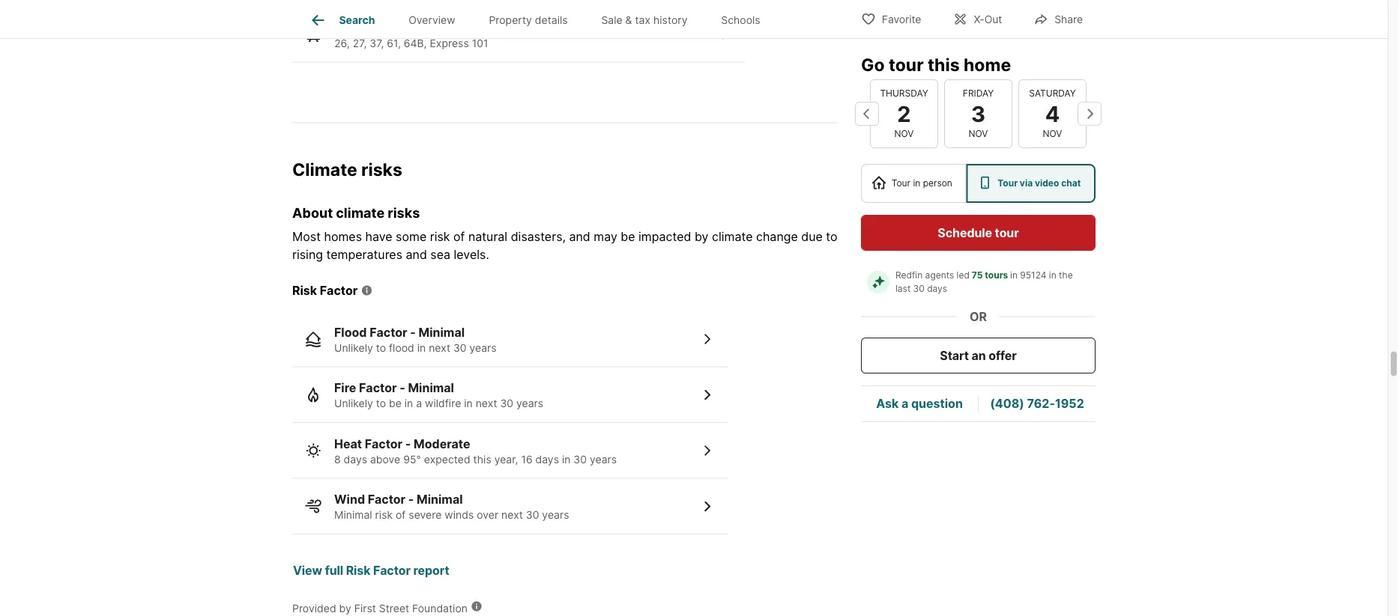 Task type: locate. For each thing, give the bounding box(es) containing it.
saturday
[[1029, 88, 1076, 99]]

tab list containing search
[[292, 0, 789, 38]]

nov down 4
[[1043, 129, 1062, 139]]

1 vertical spatial unlikely
[[334, 398, 373, 411]]

minimal inside flood factor - minimal unlikely to flood in next 30 years
[[419, 326, 465, 340]]

risk down rising
[[292, 284, 317, 298]]

tour
[[889, 54, 924, 75], [995, 226, 1019, 240]]

this left home
[[928, 54, 960, 75]]

2 horizontal spatial next
[[501, 510, 523, 522]]

30
[[913, 284, 925, 295], [453, 342, 467, 355], [500, 398, 513, 411], [574, 454, 587, 467], [526, 510, 539, 522]]

a inside fire factor - minimal unlikely to be in a wildfire in next 30 years
[[416, 398, 422, 411]]

go
[[861, 54, 885, 75]]

nov for 4
[[1043, 129, 1062, 139]]

years
[[470, 342, 497, 355], [516, 398, 543, 411], [590, 454, 617, 467], [542, 510, 569, 522]]

list box containing tour in person
[[861, 164, 1096, 203]]

minimal down wind
[[334, 510, 372, 522]]

out
[[985, 13, 1002, 26]]

0 vertical spatial tour
[[889, 54, 924, 75]]

0 vertical spatial climate
[[336, 205, 385, 222]]

overview tab
[[392, 2, 472, 38]]

next right wildfire
[[476, 398, 497, 411]]

0 vertical spatial be
[[621, 230, 635, 244]]

next right flood
[[429, 342, 450, 355]]

nov down the 2
[[895, 129, 914, 139]]

0 vertical spatial this
[[928, 54, 960, 75]]

transit 26, 27, 37, 61, 64b, express 101
[[334, 20, 488, 50]]

x-out
[[974, 13, 1002, 26]]

1 horizontal spatial a
[[902, 397, 908, 411]]

1 vertical spatial this
[[473, 454, 491, 467]]

climate
[[336, 205, 385, 222], [712, 230, 753, 244]]

minimal up wildfire
[[408, 381, 454, 396]]

0 vertical spatial risks
[[361, 159, 402, 180]]

tab list
[[292, 0, 789, 38]]

of inside wind factor - minimal minimal risk of severe winds over next 30 years
[[396, 510, 406, 522]]

temperatures
[[326, 248, 402, 262]]

in
[[913, 178, 921, 189], [1010, 270, 1018, 281], [1049, 270, 1057, 281], [417, 342, 426, 355], [405, 398, 413, 411], [464, 398, 473, 411], [562, 454, 571, 467]]

- inside heat factor - moderate 8 days above 95° expected this year, 16 days in 30 years
[[405, 437, 411, 452]]

0 horizontal spatial nov
[[895, 129, 914, 139]]

or
[[970, 310, 987, 324]]

tour in person option
[[861, 164, 966, 203]]

risk left severe
[[375, 510, 393, 522]]

climate left change
[[712, 230, 753, 244]]

this
[[928, 54, 960, 75], [473, 454, 491, 467]]

by inside most homes have some risk of natural disasters, and may be impacted by climate change due to rising temperatures and sea levels.
[[695, 230, 709, 244]]

tour left person
[[892, 178, 911, 189]]

minimal inside fire factor - minimal unlikely to be in a wildfire in next 30 years
[[408, 381, 454, 396]]

1 vertical spatial climate
[[712, 230, 753, 244]]

natural
[[468, 230, 508, 244]]

thursday
[[880, 88, 928, 99]]

0 horizontal spatial risk
[[375, 510, 393, 522]]

1 vertical spatial risk
[[375, 510, 393, 522]]

0 vertical spatial next
[[429, 342, 450, 355]]

- inside wind factor - minimal minimal risk of severe winds over next 30 years
[[408, 493, 414, 508]]

the
[[1059, 270, 1073, 281]]

0 horizontal spatial tour
[[889, 54, 924, 75]]

view full risk factor report button
[[292, 553, 450, 589]]

impacted
[[639, 230, 691, 244]]

in left person
[[913, 178, 921, 189]]

to right due
[[826, 230, 838, 244]]

nov down 3
[[969, 129, 988, 139]]

unlikely down 'flood'
[[334, 342, 373, 355]]

0 vertical spatial of
[[453, 230, 465, 244]]

2 horizontal spatial days
[[927, 284, 947, 295]]

last
[[896, 284, 911, 295]]

0 vertical spatial to
[[826, 230, 838, 244]]

risk inside most homes have some risk of natural disasters, and may be impacted by climate change due to rising temperatures and sea levels.
[[430, 230, 450, 244]]

share
[[1055, 13, 1083, 26]]

1 vertical spatial and
[[406, 248, 427, 262]]

of inside most homes have some risk of natural disasters, and may be impacted by climate change due to rising temperatures and sea levels.
[[453, 230, 465, 244]]

be
[[621, 230, 635, 244], [389, 398, 402, 411]]

1 vertical spatial of
[[396, 510, 406, 522]]

minimal for fire factor - minimal
[[408, 381, 454, 396]]

37,
[[370, 37, 384, 50]]

tour
[[892, 178, 911, 189], [998, 178, 1018, 189]]

in left the the
[[1049, 270, 1057, 281]]

factor up 'flood'
[[320, 284, 358, 298]]

1 vertical spatial risk
[[346, 564, 371, 579]]

30 right last
[[913, 284, 925, 295]]

tour for schedule
[[995, 226, 1019, 240]]

to left flood
[[376, 342, 386, 355]]

0 vertical spatial unlikely
[[334, 342, 373, 355]]

1 tour from the left
[[892, 178, 911, 189]]

next
[[429, 342, 450, 355], [476, 398, 497, 411], [501, 510, 523, 522]]

in right 16 at left bottom
[[562, 454, 571, 467]]

factor inside fire factor - minimal unlikely to be in a wildfire in next 30 years
[[359, 381, 397, 396]]

tour up thursday
[[889, 54, 924, 75]]

2 vertical spatial next
[[501, 510, 523, 522]]

- up severe
[[408, 493, 414, 508]]

to inside flood factor - minimal unlikely to flood in next 30 years
[[376, 342, 386, 355]]

next right the 'over' on the bottom left
[[501, 510, 523, 522]]

view full risk factor report
[[293, 564, 449, 579]]

1 horizontal spatial days
[[536, 454, 559, 467]]

1 horizontal spatial this
[[928, 54, 960, 75]]

rising
[[292, 248, 323, 262]]

1 vertical spatial to
[[376, 342, 386, 355]]

factor right fire
[[359, 381, 397, 396]]

0 vertical spatial by
[[695, 230, 709, 244]]

first
[[354, 603, 376, 616]]

0 horizontal spatial of
[[396, 510, 406, 522]]

unlikely inside flood factor - minimal unlikely to flood in next 30 years
[[334, 342, 373, 355]]

risks up the some
[[388, 205, 420, 222]]

1 horizontal spatial risk
[[430, 230, 450, 244]]

75
[[972, 270, 983, 281]]

- for heat
[[405, 437, 411, 452]]

factor inside heat factor - moderate 8 days above 95° expected this year, 16 days in 30 years
[[365, 437, 403, 452]]

factor for flood
[[370, 326, 407, 340]]

1 horizontal spatial and
[[569, 230, 590, 244]]

0 vertical spatial and
[[569, 230, 590, 244]]

climate up homes
[[336, 205, 385, 222]]

this left year,
[[473, 454, 491, 467]]

favorite button
[[848, 3, 934, 34]]

property details tab
[[472, 2, 585, 38]]

chat
[[1061, 178, 1081, 189]]

and down the some
[[406, 248, 427, 262]]

by right impacted at the top left
[[695, 230, 709, 244]]

and left may
[[569, 230, 590, 244]]

heat factor - moderate 8 days above 95° expected this year, 16 days in 30 years
[[334, 437, 617, 467]]

tour right schedule
[[995, 226, 1019, 240]]

0 horizontal spatial and
[[406, 248, 427, 262]]

some
[[396, 230, 427, 244]]

30 up fire factor - minimal unlikely to be in a wildfire in next 30 years on the bottom left of the page
[[453, 342, 467, 355]]

- inside fire factor - minimal unlikely to be in a wildfire in next 30 years
[[400, 381, 405, 396]]

days down agents
[[927, 284, 947, 295]]

years inside wind factor - minimal minimal risk of severe winds over next 30 years
[[542, 510, 569, 522]]

be right may
[[621, 230, 635, 244]]

1 horizontal spatial tour
[[995, 226, 1019, 240]]

factor up flood
[[370, 326, 407, 340]]

nov inside saturday 4 nov
[[1043, 129, 1062, 139]]

16
[[521, 454, 533, 467]]

1 vertical spatial be
[[389, 398, 402, 411]]

factor inside wind factor - minimal minimal risk of severe winds over next 30 years
[[368, 493, 406, 508]]

factor right wind
[[368, 493, 406, 508]]

0 vertical spatial risk
[[430, 230, 450, 244]]

- down flood
[[400, 381, 405, 396]]

unlikely
[[334, 342, 373, 355], [334, 398, 373, 411]]

years inside fire factor - minimal unlikely to be in a wildfire in next 30 years
[[516, 398, 543, 411]]

tour for tour via video chat
[[998, 178, 1018, 189]]

wind
[[334, 493, 365, 508]]

2 horizontal spatial nov
[[1043, 129, 1062, 139]]

1 unlikely from the top
[[334, 342, 373, 355]]

offer
[[989, 348, 1017, 363]]

nov for 2
[[895, 129, 914, 139]]

sale
[[601, 14, 623, 26]]

0 horizontal spatial risk
[[292, 284, 317, 298]]

next inside fire factor - minimal unlikely to be in a wildfire in next 30 years
[[476, 398, 497, 411]]

factor up above
[[365, 437, 403, 452]]

in right flood
[[417, 342, 426, 355]]

friday 3 nov
[[963, 88, 994, 139]]

risk inside button
[[346, 564, 371, 579]]

schools
[[721, 14, 760, 26]]

1 vertical spatial tour
[[995, 226, 1019, 240]]

1 horizontal spatial of
[[453, 230, 465, 244]]

in inside heat factor - moderate 8 days above 95° expected this year, 16 days in 30 years
[[562, 454, 571, 467]]

in the last 30 days
[[896, 270, 1075, 295]]

days right 16 at left bottom
[[536, 454, 559, 467]]

be inside most homes have some risk of natural disasters, and may be impacted by climate change due to rising temperatures and sea levels.
[[621, 230, 635, 244]]

of left severe
[[396, 510, 406, 522]]

factor for risk
[[320, 284, 358, 298]]

30 inside fire factor - minimal unlikely to be in a wildfire in next 30 years
[[500, 398, 513, 411]]

3
[[971, 101, 986, 127]]

factor up street
[[373, 564, 411, 579]]

1 horizontal spatial be
[[621, 230, 635, 244]]

3 nov from the left
[[1043, 129, 1062, 139]]

-
[[410, 326, 416, 340], [400, 381, 405, 396], [405, 437, 411, 452], [408, 493, 414, 508]]

previous image
[[855, 102, 879, 126]]

a left wildfire
[[416, 398, 422, 411]]

factor inside flood factor - minimal unlikely to flood in next 30 years
[[370, 326, 407, 340]]

wind factor - minimal minimal risk of severe winds over next 30 years
[[334, 493, 569, 522]]

express
[[430, 37, 469, 50]]

factor
[[320, 284, 358, 298], [370, 326, 407, 340], [359, 381, 397, 396], [365, 437, 403, 452], [368, 493, 406, 508], [373, 564, 411, 579]]

0 horizontal spatial this
[[473, 454, 491, 467]]

by left the first
[[339, 603, 351, 616]]

0 horizontal spatial a
[[416, 398, 422, 411]]

nov
[[895, 129, 914, 139], [969, 129, 988, 139], [1043, 129, 1062, 139]]

have
[[365, 230, 392, 244]]

1 horizontal spatial tour
[[998, 178, 1018, 189]]

severe
[[409, 510, 442, 522]]

2 nov from the left
[[969, 129, 988, 139]]

tour inside button
[[995, 226, 1019, 240]]

to inside fire factor - minimal unlikely to be in a wildfire in next 30 years
[[376, 398, 386, 411]]

home
[[964, 54, 1011, 75]]

1 horizontal spatial climate
[[712, 230, 753, 244]]

factor inside button
[[373, 564, 411, 579]]

30 right 16 at left bottom
[[574, 454, 587, 467]]

about climate risks
[[292, 205, 420, 222]]

risks up about climate risks
[[361, 159, 402, 180]]

1 horizontal spatial next
[[476, 398, 497, 411]]

risk up sea
[[430, 230, 450, 244]]

of up levels.
[[453, 230, 465, 244]]

tour left the via
[[998, 178, 1018, 189]]

unlikely inside fire factor - minimal unlikely to be in a wildfire in next 30 years
[[334, 398, 373, 411]]

- for fire
[[400, 381, 405, 396]]

30 up year,
[[500, 398, 513, 411]]

(408)
[[990, 397, 1024, 411]]

list box
[[861, 164, 1096, 203]]

risk
[[292, 284, 317, 298], [346, 564, 371, 579]]

about
[[292, 205, 333, 222]]

- up 95°
[[405, 437, 411, 452]]

0 vertical spatial risk
[[292, 284, 317, 298]]

None button
[[870, 79, 938, 148], [944, 79, 1013, 148], [1019, 79, 1087, 148], [870, 79, 938, 148], [944, 79, 1013, 148], [1019, 79, 1087, 148]]

0 horizontal spatial climate
[[336, 205, 385, 222]]

tour for tour in person
[[892, 178, 911, 189]]

1952
[[1055, 397, 1084, 411]]

- up flood
[[410, 326, 416, 340]]

start an offer button
[[861, 338, 1096, 374]]

minimal up fire factor - minimal unlikely to be in a wildfire in next 30 years on the bottom left of the page
[[419, 326, 465, 340]]

in right tours
[[1010, 270, 1018, 281]]

years inside flood factor - minimal unlikely to flood in next 30 years
[[470, 342, 497, 355]]

nov inside thursday 2 nov
[[895, 129, 914, 139]]

of
[[453, 230, 465, 244], [396, 510, 406, 522]]

overview
[[409, 14, 455, 26]]

unlikely down fire
[[334, 398, 373, 411]]

a
[[902, 397, 908, 411], [416, 398, 422, 411]]

2 tour from the left
[[998, 178, 1018, 189]]

be left wildfire
[[389, 398, 402, 411]]

1 vertical spatial next
[[476, 398, 497, 411]]

to up above
[[376, 398, 386, 411]]

property details
[[489, 14, 568, 26]]

schedule
[[938, 226, 992, 240]]

an
[[972, 348, 986, 363]]

95124
[[1020, 270, 1047, 281]]

a right ask
[[902, 397, 908, 411]]

30 right the 'over' on the bottom left
[[526, 510, 539, 522]]

risk right full
[[346, 564, 371, 579]]

year,
[[494, 454, 518, 467]]

1 vertical spatial risks
[[388, 205, 420, 222]]

- inside flood factor - minimal unlikely to flood in next 30 years
[[410, 326, 416, 340]]

minimal up severe
[[417, 493, 463, 508]]

1 horizontal spatial by
[[695, 230, 709, 244]]

0 horizontal spatial be
[[389, 398, 402, 411]]

by
[[695, 230, 709, 244], [339, 603, 351, 616]]

to
[[826, 230, 838, 244], [376, 342, 386, 355], [376, 398, 386, 411]]

2 unlikely from the top
[[334, 398, 373, 411]]

2 vertical spatial to
[[376, 398, 386, 411]]

1 horizontal spatial risk
[[346, 564, 371, 579]]

1 vertical spatial by
[[339, 603, 351, 616]]

days down heat
[[344, 454, 367, 467]]

0 horizontal spatial tour
[[892, 178, 911, 189]]

1 nov from the left
[[895, 129, 914, 139]]

1 horizontal spatial nov
[[969, 129, 988, 139]]

factor for wind
[[368, 493, 406, 508]]

full
[[325, 564, 343, 579]]

0 horizontal spatial next
[[429, 342, 450, 355]]

nov inside friday 3 nov
[[969, 129, 988, 139]]



Task type: describe. For each thing, give the bounding box(es) containing it.
762-
[[1027, 397, 1055, 411]]

climate inside most homes have some risk of natural disasters, and may be impacted by climate change due to rising temperatures and sea levels.
[[712, 230, 753, 244]]

next image
[[1078, 102, 1102, 126]]

sale & tax history tab
[[585, 2, 704, 38]]

95°
[[403, 454, 421, 467]]

30 inside wind factor - minimal minimal risk of severe winds over next 30 years
[[526, 510, 539, 522]]

redfin agents led 75 tours in 95124
[[896, 270, 1047, 281]]

led
[[957, 270, 970, 281]]

disasters,
[[511, 230, 566, 244]]

fire
[[334, 381, 356, 396]]

schools tab
[[704, 2, 777, 38]]

next inside wind factor - minimal minimal risk of severe winds over next 30 years
[[501, 510, 523, 522]]

question
[[911, 397, 963, 411]]

8
[[334, 454, 341, 467]]

homes
[[324, 230, 362, 244]]

in left wildfire
[[405, 398, 413, 411]]

most
[[292, 230, 321, 244]]

history
[[654, 14, 688, 26]]

tour for go
[[889, 54, 924, 75]]

wildfire
[[425, 398, 461, 411]]

to inside most homes have some risk of natural disasters, and may be impacted by climate change due to rising temperatures and sea levels.
[[826, 230, 838, 244]]

video
[[1035, 178, 1059, 189]]

to for fire factor - minimal
[[376, 398, 386, 411]]

61,
[[387, 37, 401, 50]]

flood
[[334, 326, 367, 340]]

in right wildfire
[[464, 398, 473, 411]]

climate
[[292, 159, 357, 180]]

report
[[413, 564, 449, 579]]

minimal for flood factor - minimal
[[419, 326, 465, 340]]

details
[[535, 14, 568, 26]]

tour via video chat
[[998, 178, 1081, 189]]

provided by first street foundation
[[292, 603, 468, 616]]

ask a question
[[876, 397, 963, 411]]

flood
[[389, 342, 414, 355]]

be inside fire factor - minimal unlikely to be in a wildfire in next 30 years
[[389, 398, 402, 411]]

sea
[[430, 248, 450, 262]]

over
[[477, 510, 498, 522]]

minimal for wind factor - minimal
[[417, 493, 463, 508]]

unlikely for flood
[[334, 342, 373, 355]]

start
[[940, 348, 969, 363]]

property
[[489, 14, 532, 26]]

above
[[370, 454, 400, 467]]

sale & tax history
[[601, 14, 688, 26]]

factor for heat
[[365, 437, 403, 452]]

friday
[[963, 88, 994, 99]]

search link
[[309, 11, 375, 29]]

fire factor - minimal unlikely to be in a wildfire in next 30 years
[[334, 381, 543, 411]]

ask
[[876, 397, 899, 411]]

winds
[[445, 510, 474, 522]]

- for flood
[[410, 326, 416, 340]]

nov for 3
[[969, 129, 988, 139]]

30 inside heat factor - moderate 8 days above 95° expected this year, 16 days in 30 years
[[574, 454, 587, 467]]

share button
[[1021, 3, 1096, 34]]

ask a question link
[[876, 397, 963, 411]]

0 horizontal spatial by
[[339, 603, 351, 616]]

street
[[379, 603, 409, 616]]

heat
[[334, 437, 362, 452]]

favorite
[[882, 13, 921, 26]]

via
[[1020, 178, 1033, 189]]

tours
[[985, 270, 1008, 281]]

moderate
[[414, 437, 470, 452]]

provided
[[292, 603, 336, 616]]

0 horizontal spatial days
[[344, 454, 367, 467]]

x-
[[974, 13, 985, 26]]

30 inside flood factor - minimal unlikely to flood in next 30 years
[[453, 342, 467, 355]]

thursday 2 nov
[[880, 88, 928, 139]]

schedule tour button
[[861, 215, 1096, 251]]

in inside option
[[913, 178, 921, 189]]

tour via video chat option
[[966, 164, 1096, 203]]

due
[[801, 230, 823, 244]]

(408) 762-1952 link
[[990, 397, 1084, 411]]

climate risks
[[292, 159, 402, 180]]

- for wind
[[408, 493, 414, 508]]

expected
[[424, 454, 470, 467]]

in inside the "in the last 30 days"
[[1049, 270, 1057, 281]]

saturday 4 nov
[[1029, 88, 1076, 139]]

30 inside the "in the last 30 days"
[[913, 284, 925, 295]]

days inside the "in the last 30 days"
[[927, 284, 947, 295]]

flood factor - minimal unlikely to flood in next 30 years
[[334, 326, 497, 355]]

factor for fire
[[359, 381, 397, 396]]

change
[[756, 230, 798, 244]]

101
[[472, 37, 488, 50]]

64b,
[[404, 37, 427, 50]]

may
[[594, 230, 617, 244]]

26,
[[334, 37, 350, 50]]

in inside flood factor - minimal unlikely to flood in next 30 years
[[417, 342, 426, 355]]

x-out button
[[940, 3, 1015, 34]]

27,
[[353, 37, 367, 50]]

unlikely for fire
[[334, 398, 373, 411]]

tax
[[635, 14, 651, 26]]

to for flood factor - minimal
[[376, 342, 386, 355]]

transit
[[334, 20, 375, 35]]

go tour this home
[[861, 54, 1011, 75]]

this inside heat factor - moderate 8 days above 95° expected this year, 16 days in 30 years
[[473, 454, 491, 467]]

4
[[1045, 101, 1060, 127]]

schedule tour
[[938, 226, 1019, 240]]

redfin
[[896, 270, 923, 281]]

risk inside wind factor - minimal minimal risk of severe winds over next 30 years
[[375, 510, 393, 522]]

tour in person
[[892, 178, 952, 189]]

agents
[[925, 270, 954, 281]]

(408) 762-1952
[[990, 397, 1084, 411]]

next inside flood factor - minimal unlikely to flood in next 30 years
[[429, 342, 450, 355]]

years inside heat factor - moderate 8 days above 95° expected this year, 16 days in 30 years
[[590, 454, 617, 467]]



Task type: vqa. For each thing, say whether or not it's contained in the screenshot.
right image
no



